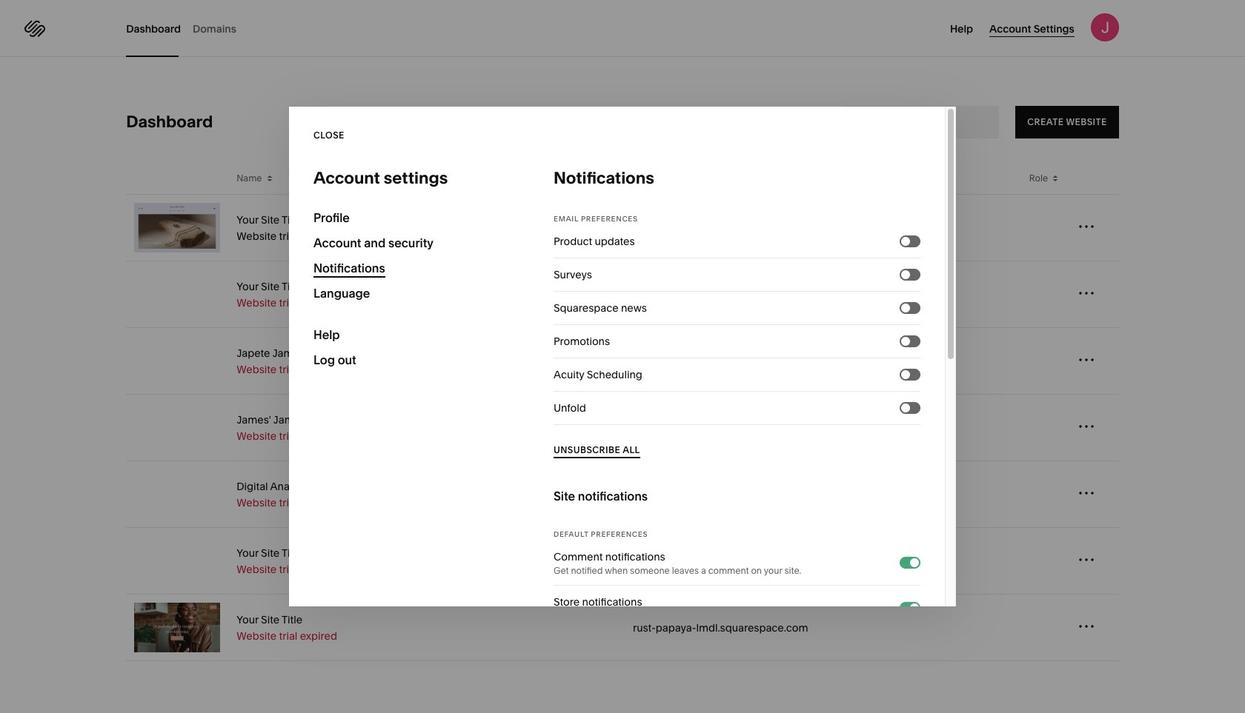 Task type: vqa. For each thing, say whether or not it's contained in the screenshot.
topmost Domains
no



Task type: describe. For each thing, give the bounding box(es) containing it.
3 row from the top
[[126, 262, 1119, 328]]

6 row from the top
[[126, 462, 1119, 529]]

1 row from the top
[[126, 163, 1119, 195]]

7 row from the top
[[126, 529, 1119, 595]]

8 row from the top
[[126, 595, 1119, 662]]

5 row from the top
[[126, 395, 1119, 462]]

Search field
[[878, 114, 967, 130]]



Task type: locate. For each thing, give the bounding box(es) containing it.
cell
[[126, 262, 229, 328], [1021, 262, 1070, 328], [126, 328, 229, 394], [1021, 328, 1070, 394], [126, 395, 229, 461], [1021, 395, 1070, 461], [126, 529, 229, 595], [1021, 529, 1070, 595], [1021, 595, 1070, 661]]

1 column header from the left
[[126, 163, 229, 194]]

table
[[126, 163, 1119, 662]]

None checkbox
[[901, 237, 910, 246]]

None checkbox
[[901, 271, 910, 279], [901, 304, 910, 313], [901, 337, 910, 346], [901, 371, 910, 380], [901, 404, 910, 413], [901, 271, 910, 279], [901, 304, 910, 313], [901, 337, 910, 346], [901, 371, 910, 380], [901, 404, 910, 413]]

row group
[[126, 195, 1119, 662]]

1 horizontal spatial column header
[[1070, 163, 1119, 194]]

tab list
[[126, 0, 248, 57]]

row
[[126, 163, 1119, 195], [126, 195, 1119, 262], [126, 262, 1119, 328], [126, 328, 1119, 395], [126, 395, 1119, 462], [126, 462, 1119, 529], [126, 529, 1119, 595], [126, 595, 1119, 662]]

2 column header from the left
[[1070, 163, 1119, 194]]

0 horizontal spatial column header
[[126, 163, 229, 194]]

column header
[[126, 163, 229, 194], [1070, 163, 1119, 194]]

2 row from the top
[[126, 195, 1119, 262]]

4 row from the top
[[126, 328, 1119, 395]]



